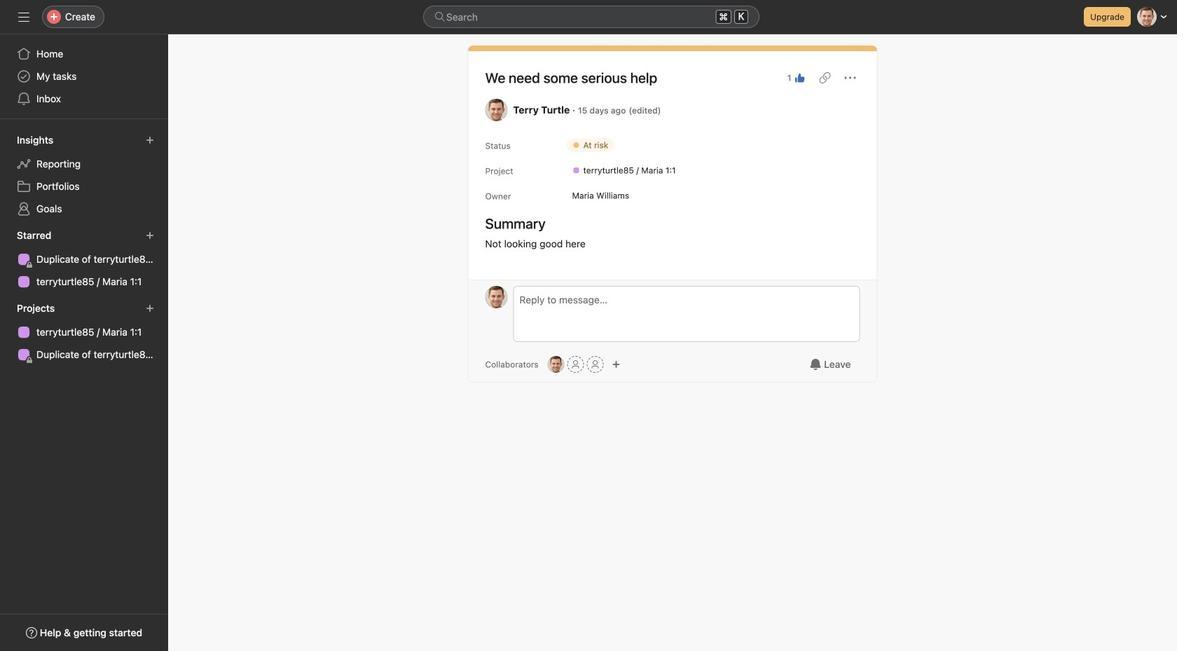 Task type: vqa. For each thing, say whether or not it's contained in the screenshot.
left ADD OR REMOVE COLLABORATORS IMAGE
yes



Task type: describe. For each thing, give the bounding box(es) containing it.
more actions image
[[845, 72, 856, 83]]

1 like. you liked this task image
[[794, 72, 806, 83]]

Search tasks, projects, and more text field
[[423, 6, 760, 28]]

insights element
[[0, 128, 168, 223]]

new insights image
[[146, 136, 154, 144]]

1 horizontal spatial add or remove collaborators image
[[612, 360, 621, 369]]

open user profile image
[[485, 286, 508, 308]]

starred element
[[0, 223, 168, 296]]



Task type: locate. For each thing, give the bounding box(es) containing it.
None field
[[423, 6, 760, 28]]

hide sidebar image
[[18, 11, 29, 22]]

0 horizontal spatial add or remove collaborators image
[[548, 356, 565, 373]]

copy link image
[[820, 72, 831, 83]]

add or remove collaborators image
[[548, 356, 565, 373], [612, 360, 621, 369]]

projects element
[[0, 296, 168, 369]]

global element
[[0, 34, 168, 118]]



